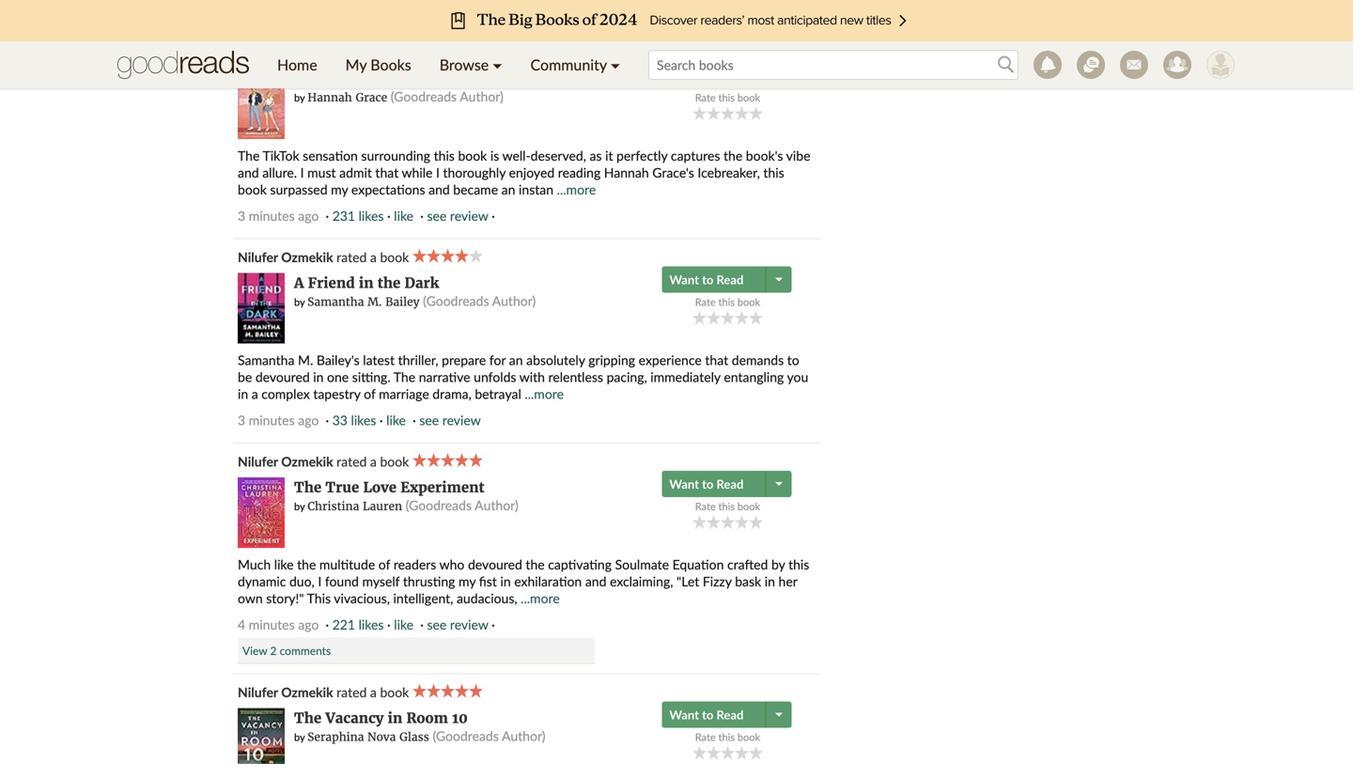 Task type: locate. For each thing, give the bounding box(es) containing it.
ozmekik down comments
[[281, 684, 333, 700]]

3 rate this book from the top
[[695, 500, 760, 512]]

see review link down drama,
[[419, 412, 481, 428]]

0 vertical spatial minutes
[[249, 208, 295, 223]]

3 minutes ago link for 231 likes
[[238, 208, 319, 223]]

ruby anderson image
[[1207, 51, 1235, 79]]

1 vertical spatial see review link
[[419, 412, 481, 428]]

0 vertical spatial of
[[364, 386, 376, 402]]

3 minutes ago link down the complex
[[238, 412, 319, 428]]

rate this book for a friend in the dark
[[695, 295, 760, 308]]

1 vertical spatial ago
[[298, 412, 319, 428]]

see down intelligent,
[[427, 616, 447, 632]]

dynamic
[[238, 573, 286, 589]]

like down expectations
[[394, 208, 414, 223]]

4 want to read from the top
[[670, 707, 744, 722]]

rate this book for wildfire (maple hills, #2)
[[695, 91, 760, 104]]

nilufer up the true love experiment by christina lauren image
[[238, 453, 278, 469]]

devoured up the fist
[[468, 556, 522, 572]]

(goodreads down hills,
[[391, 88, 457, 104]]

a for friend
[[370, 249, 377, 265]]

that inside the tiktok sensation surrounding this book is well-deserved, as it perfectly captures the book's vibe and allure. i must admit that while i thoroughly enjoyed reading hannah grace's icebreaker, this book surpassed my expectations and became an instan
[[375, 164, 399, 180]]

nilufer ozmekik link up 'a'
[[238, 249, 333, 265]]

multitude
[[319, 556, 375, 572]]

author) inside wildfire (maple hills, #2) by hannah  grace (goodreads author)
[[460, 88, 504, 104]]

1 vertical spatial minutes
[[249, 412, 295, 428]]

3 ago from the top
[[298, 616, 319, 632]]

1 vertical spatial devoured
[[468, 556, 522, 572]]

1 want from the top
[[670, 67, 699, 83]]

ago
[[298, 208, 319, 223], [298, 412, 319, 428], [298, 616, 319, 632]]

want to read for the true love experiment
[[670, 476, 744, 491]]

wildfire by hannah  grace image
[[238, 68, 285, 139]]

by inside wildfire (maple hills, #2) by hannah  grace (goodreads author)
[[294, 91, 305, 104]]

3 rate from the top
[[695, 500, 716, 512]]

view 2 comments
[[242, 644, 331, 657]]

(goodreads
[[391, 88, 457, 104], [423, 293, 489, 309], [406, 497, 472, 513], [433, 728, 499, 744]]

browse ▾ button
[[425, 41, 516, 88]]

1 horizontal spatial i
[[318, 573, 322, 589]]

2 ozmekik from the top
[[281, 249, 333, 265]]

the up seraphina
[[294, 709, 322, 727]]

0 vertical spatial 3 minutes ago link
[[238, 208, 319, 223]]

the vacancy in room 10 by seraphina nova glass image
[[238, 708, 285, 764]]

1 rated from the top
[[337, 44, 367, 60]]

relentless
[[548, 369, 603, 385]]

ago down surpassed
[[298, 208, 319, 223]]

minutes up 2
[[249, 616, 295, 632]]

by left seraphina
[[294, 731, 305, 743]]

for
[[489, 352, 506, 368]]

see down while
[[427, 208, 447, 223]]

2 vertical spatial ...more
[[521, 590, 560, 606]]

231 likes link
[[332, 208, 384, 223]]

samantha inside a friend in the dark by samantha m. bailey (goodreads author)
[[308, 294, 364, 309]]

thoroughly
[[443, 164, 506, 180]]

0 vertical spatial an
[[502, 181, 515, 197]]

nilufer up wildfire by hannah  grace image at the left of page
[[238, 44, 278, 60]]

0 vertical spatial review
[[450, 208, 488, 223]]

a for vacancy
[[370, 684, 377, 700]]

0 horizontal spatial ▾
[[493, 55, 502, 74]]

marriage
[[379, 386, 429, 402]]

▾ inside community ▾ dropdown button
[[611, 55, 620, 74]]

2 read from the top
[[717, 272, 744, 287]]

3 rated from the top
[[337, 453, 367, 469]]

...more for the
[[521, 590, 560, 606]]

Search books text field
[[649, 50, 1019, 80]]

0 vertical spatial ago
[[298, 208, 319, 223]]

(goodreads inside the true love experiment by christina lauren (goodreads author)
[[406, 497, 472, 513]]

nilufer ozmekik rated a book for vacancy
[[238, 684, 412, 700]]

0 horizontal spatial devoured
[[255, 369, 310, 385]]

1 ozmekik from the top
[[281, 44, 333, 60]]

minutes
[[249, 208, 295, 223], [249, 412, 295, 428], [249, 616, 295, 632]]

3 minutes ago · 33 likes · like · see review
[[238, 412, 481, 428]]

my books
[[346, 55, 411, 74]]

a down be
[[252, 386, 258, 402]]

0 vertical spatial samantha
[[308, 294, 364, 309]]

author) inside a friend in the dark by samantha m. bailey (goodreads author)
[[492, 293, 536, 309]]

0 vertical spatial ...more link
[[557, 181, 596, 197]]

the up 'icebreaker,' on the top right of the page
[[724, 147, 743, 163]]

1 vertical spatial ...more
[[525, 386, 564, 402]]

(goodreads down experiment
[[406, 497, 472, 513]]

want to read button for wildfire (maple hills, #2)
[[662, 62, 768, 88]]

2 vertical spatial see
[[427, 616, 447, 632]]

an
[[502, 181, 515, 197], [509, 352, 523, 368]]

like link down marriage
[[386, 412, 406, 428]]

minutes down surpassed
[[249, 208, 295, 223]]

glass
[[399, 730, 429, 744]]

1 vertical spatial that
[[705, 352, 729, 368]]

▾ for community ▾
[[611, 55, 620, 74]]

i up this
[[318, 573, 322, 589]]

1 horizontal spatial hannah
[[604, 164, 649, 180]]

4 rate this book from the top
[[695, 731, 760, 743]]

1 horizontal spatial devoured
[[468, 556, 522, 572]]

1 vertical spatial like link
[[386, 412, 406, 428]]

2 rate this book from the top
[[695, 295, 760, 308]]

menu
[[263, 41, 634, 88]]

see review link down became
[[427, 208, 488, 223]]

rated up the true
[[337, 453, 367, 469]]

admit
[[339, 164, 372, 180]]

review
[[450, 208, 488, 223], [442, 412, 481, 428], [450, 616, 488, 632]]

nova
[[368, 730, 396, 744]]

1 horizontal spatial samantha
[[308, 294, 364, 309]]

2 horizontal spatial and
[[585, 573, 607, 589]]

nilufer ozmekik rated a book up the true
[[238, 453, 412, 469]]

...more link down exhilaration
[[521, 590, 560, 606]]

3 minutes from the top
[[249, 616, 295, 632]]

...more down reading
[[557, 181, 596, 197]]

likes for 231
[[359, 208, 384, 223]]

a for true
[[370, 453, 377, 469]]

home link
[[263, 41, 331, 88]]

1 vertical spatial an
[[509, 352, 523, 368]]

in
[[359, 274, 374, 292], [313, 369, 324, 385], [238, 386, 248, 402], [500, 573, 511, 589], [765, 573, 775, 589], [388, 709, 403, 727]]

ozmekik for the vacancy in room 10
[[281, 684, 333, 700]]

3 minutes ago link
[[238, 208, 319, 223], [238, 412, 319, 428]]

be
[[238, 369, 252, 385]]

and down while
[[429, 181, 450, 197]]

samantha up be
[[238, 352, 295, 368]]

the for tiktok
[[238, 147, 260, 163]]

i up surpassed
[[300, 164, 304, 180]]

1 ago from the top
[[298, 208, 319, 223]]

a right my in the top left of the page
[[370, 44, 377, 60]]

1 vertical spatial 3
[[238, 412, 245, 428]]

in up nova
[[388, 709, 403, 727]]

0 vertical spatial see review link
[[427, 208, 488, 223]]

1 vertical spatial likes
[[351, 412, 376, 428]]

the
[[724, 147, 743, 163], [378, 274, 401, 292], [297, 556, 316, 572], [526, 556, 545, 572]]

4 minutes ago · 221 likes · like · see review ·
[[238, 616, 498, 632]]

the up bailey
[[378, 274, 401, 292]]

by down wildfire
[[294, 91, 305, 104]]

4 nilufer ozmekik link from the top
[[238, 684, 333, 700]]

equation
[[673, 556, 724, 572]]

1 horizontal spatial of
[[379, 556, 390, 572]]

nilufer up a friend in the dark by samantha m. bailey image
[[238, 249, 278, 265]]

2 vertical spatial review
[[450, 616, 488, 632]]

1 nilufer ozmekik rated a book from the top
[[238, 44, 412, 60]]

1 horizontal spatial and
[[429, 181, 450, 197]]

the vacancy in room 10 by seraphina nova glass (goodreads author)
[[294, 709, 546, 744]]

dark
[[405, 274, 439, 292]]

unfolds
[[474, 369, 516, 385]]

1 vertical spatial samantha
[[238, 352, 295, 368]]

1 vertical spatial review
[[442, 412, 481, 428]]

2 horizontal spatial i
[[436, 164, 440, 180]]

hannah down wildfire
[[308, 90, 352, 105]]

rated up wildfire
[[337, 44, 367, 60]]

entangling
[[724, 369, 784, 385]]

2 want from the top
[[670, 272, 699, 287]]

like link down intelligent,
[[394, 616, 414, 632]]

ago up comments
[[298, 616, 319, 632]]

the true love experiment link
[[294, 478, 485, 496]]

like for 231
[[394, 208, 414, 223]]

devoured up the complex
[[255, 369, 310, 385]]

the for vacancy
[[294, 709, 322, 727]]

...more link for the
[[521, 590, 560, 606]]

rated for (maple
[[337, 44, 367, 60]]

hannah
[[308, 90, 352, 105], [604, 164, 649, 180]]

want to read button for the true love experiment
[[662, 471, 768, 497]]

33 likes link
[[332, 412, 376, 428]]

the inside the vacancy in room 10 by seraphina nova glass (goodreads author)
[[294, 709, 322, 727]]

1 3 from the top
[[238, 208, 245, 223]]

2 rated from the top
[[337, 249, 367, 265]]

1 ▾ from the left
[[493, 55, 502, 74]]

nilufer ozmekik rated a book up wildfire
[[238, 44, 412, 60]]

like down intelligent,
[[394, 616, 414, 632]]

that up immediately
[[705, 352, 729, 368]]

a up love
[[370, 453, 377, 469]]

rated up "vacancy"
[[337, 684, 367, 700]]

my left the fist
[[459, 573, 476, 589]]

2 vertical spatial ...more link
[[521, 590, 560, 606]]

1 horizontal spatial that
[[705, 352, 729, 368]]

deserved,
[[531, 147, 586, 163]]

1 vertical spatial hannah
[[604, 164, 649, 180]]

likes right 231
[[359, 208, 384, 223]]

story!"
[[266, 590, 304, 606]]

minutes for 3 minutes ago · 33 likes · like · see review
[[249, 412, 295, 428]]

to for a friend in the dark
[[702, 272, 714, 287]]

2 rate from the top
[[695, 295, 716, 308]]

nilufer ozmekik rated a book
[[238, 44, 412, 60], [238, 249, 412, 265], [238, 453, 412, 469], [238, 684, 412, 700]]

nilufer
[[238, 44, 278, 60], [238, 249, 278, 265], [238, 453, 278, 469], [238, 684, 278, 700]]

3 want to read from the top
[[670, 476, 744, 491]]

...more link down reading
[[557, 181, 596, 197]]

like link down expectations
[[394, 208, 414, 223]]

much like the multitude of readers who devoured the captivating soulmate equation crafted by this dynamic duo, i found myself thrusting my fist in exhilaration and exclaiming, "let fizzy bask in her own story!" this vivacious, intelligent, audacious,
[[238, 556, 810, 606]]

0 vertical spatial that
[[375, 164, 399, 180]]

soulmate
[[615, 556, 669, 572]]

minutes for 4 minutes ago · 221 likes · like · see review ·
[[249, 616, 295, 632]]

immediately
[[651, 369, 721, 385]]

3
[[238, 208, 245, 223], [238, 412, 245, 428]]

2 vertical spatial ago
[[298, 616, 319, 632]]

0 vertical spatial likes
[[359, 208, 384, 223]]

by inside much like the multitude of readers who devoured the captivating soulmate equation crafted by this dynamic duo, i found myself thrusting my fist in exhilaration and exclaiming, "let fizzy bask in her own story!" this vivacious, intelligent, audacious,
[[772, 556, 785, 572]]

bask
[[735, 573, 761, 589]]

view 2 comments link
[[242, 644, 331, 657]]

3 want from the top
[[670, 476, 699, 491]]

1 rate from the top
[[695, 91, 716, 104]]

1 horizontal spatial m.
[[368, 294, 382, 309]]

ozmekik up 'a'
[[281, 249, 333, 265]]

must
[[307, 164, 336, 180]]

ozmekik up the true
[[281, 453, 333, 469]]

review down became
[[450, 208, 488, 223]]

4 rate from the top
[[695, 731, 716, 743]]

m. down a friend in the dark link
[[368, 294, 382, 309]]

vacancy
[[326, 709, 384, 727]]

1 horizontal spatial my
[[459, 573, 476, 589]]

0 vertical spatial m.
[[368, 294, 382, 309]]

you
[[787, 369, 809, 385]]

#2)
[[453, 69, 479, 87]]

hannah down perfectly
[[604, 164, 649, 180]]

nilufer ozmekik rated a book up "vacancy"
[[238, 684, 412, 700]]

want to read
[[670, 67, 744, 83], [670, 272, 744, 287], [670, 476, 744, 491], [670, 707, 744, 722]]

browse ▾
[[440, 55, 502, 74]]

2 vertical spatial see review link
[[427, 616, 488, 632]]

the inside samantha m. bailey's latest thriller, prepare for an absolutely gripping experience that demands to be devoured in one sitting. the narrative unfolds with relentless pacing, immediately entangling you in a complex tapestry of marriage drama, betrayal
[[394, 369, 416, 385]]

2 3 minutes ago link from the top
[[238, 412, 319, 428]]

1 minutes from the top
[[249, 208, 295, 223]]

2 vertical spatial and
[[585, 573, 607, 589]]

0 horizontal spatial samantha
[[238, 352, 295, 368]]

3 for 3 minutes ago · 33 likes · like · see review
[[238, 412, 245, 428]]

3 want to read button from the top
[[662, 471, 768, 497]]

minutes down the complex
[[249, 412, 295, 428]]

by left christina on the bottom of page
[[294, 500, 305, 512]]

3 nilufer from the top
[[238, 453, 278, 469]]

of up myself
[[379, 556, 390, 572]]

0 vertical spatial see
[[427, 208, 447, 223]]

(goodreads down dark
[[423, 293, 489, 309]]

0 horizontal spatial hannah
[[308, 90, 352, 105]]

2 nilufer ozmekik link from the top
[[238, 249, 333, 265]]

rate for the true love experiment
[[695, 500, 716, 512]]

2 ago from the top
[[298, 412, 319, 428]]

like for 221
[[394, 616, 414, 632]]

became
[[453, 181, 498, 197]]

by up her
[[772, 556, 785, 572]]

1 read from the top
[[717, 67, 744, 83]]

3 read from the top
[[717, 476, 744, 491]]

3 nilufer ozmekik link from the top
[[238, 453, 333, 469]]

the true love experiment by christina lauren image
[[238, 477, 285, 548]]

in inside the vacancy in room 10 by seraphina nova glass (goodreads author)
[[388, 709, 403, 727]]

nilufer ozmekik rated a book up friend
[[238, 249, 412, 265]]

this
[[719, 91, 735, 104], [434, 147, 455, 163], [764, 164, 784, 180], [719, 295, 735, 308], [719, 500, 735, 512], [789, 556, 810, 572], [719, 731, 735, 743]]

rate
[[695, 91, 716, 104], [695, 295, 716, 308], [695, 500, 716, 512], [695, 731, 716, 743]]

4 minutes ago link
[[238, 616, 319, 632]]

an left instan
[[502, 181, 515, 197]]

to for the true love experiment
[[702, 476, 714, 491]]

...more link down "with"
[[525, 386, 564, 402]]

0 vertical spatial and
[[238, 164, 259, 180]]

0 horizontal spatial my
[[331, 181, 348, 197]]

1 horizontal spatial ▾
[[611, 55, 620, 74]]

4 read from the top
[[717, 707, 744, 722]]

▾ for browse ▾
[[493, 55, 502, 74]]

4 rated from the top
[[337, 684, 367, 700]]

an inside samantha m. bailey's latest thriller, prepare for an absolutely gripping experience that demands to be devoured in one sitting. the narrative unfolds with relentless pacing, immediately entangling you in a complex tapestry of marriage drama, betrayal
[[509, 352, 523, 368]]

want to read button for the vacancy in room 10
[[662, 701, 768, 728]]

friend requests image
[[1164, 51, 1192, 79]]

read for wildfire (maple hills, #2)
[[717, 67, 744, 83]]

rated
[[337, 44, 367, 60], [337, 249, 367, 265], [337, 453, 367, 469], [337, 684, 367, 700]]

an right for
[[509, 352, 523, 368]]

and inside much like the multitude of readers who devoured the captivating soulmate equation crafted by this dynamic duo, i found myself thrusting my fist in exhilaration and exclaiming, "let fizzy bask in her own story!" this vivacious, intelligent, audacious,
[[585, 573, 607, 589]]

...more down "with"
[[525, 386, 564, 402]]

books
[[371, 55, 411, 74]]

see review link
[[427, 208, 488, 223], [419, 412, 481, 428], [427, 616, 488, 632]]

1 vertical spatial of
[[379, 556, 390, 572]]

221 likes link
[[332, 616, 384, 632]]

1 rate this book from the top
[[695, 91, 760, 104]]

ozmekik
[[281, 44, 333, 60], [281, 249, 333, 265], [281, 453, 333, 469], [281, 684, 333, 700]]

ago left 33
[[298, 412, 319, 428]]

0 horizontal spatial that
[[375, 164, 399, 180]]

and down captivating
[[585, 573, 607, 589]]

2 nilufer ozmekik rated a book from the top
[[238, 249, 412, 265]]

samantha down friend
[[308, 294, 364, 309]]

read for a friend in the dark
[[717, 272, 744, 287]]

1 3 minutes ago link from the top
[[238, 208, 319, 223]]

hills,
[[411, 69, 449, 87]]

in right the fist
[[500, 573, 511, 589]]

2 vertical spatial minutes
[[249, 616, 295, 632]]

icebreaker,
[[698, 164, 760, 180]]

1 want to read button from the top
[[662, 62, 768, 88]]

0 horizontal spatial i
[[300, 164, 304, 180]]

▾ inside browse ▾ dropdown button
[[493, 55, 502, 74]]

wildfire (maple hills, #2) link
[[294, 69, 479, 87]]

4 nilufer from the top
[[238, 684, 278, 700]]

0 vertical spatial ...more
[[557, 181, 596, 197]]

1 vertical spatial 3 minutes ago link
[[238, 412, 319, 428]]

i right while
[[436, 164, 440, 180]]

samantha inside samantha m. bailey's latest thriller, prepare for an absolutely gripping experience that demands to be devoured in one sitting. the narrative unfolds with relentless pacing, immediately entangling you in a complex tapestry of marriage drama, betrayal
[[238, 352, 295, 368]]

exclaiming,
[[610, 573, 673, 589]]

thriller,
[[398, 352, 438, 368]]

review down the audacious, on the bottom left
[[450, 616, 488, 632]]

1 vertical spatial m.
[[298, 352, 313, 368]]

ozmekik for a friend in the dark
[[281, 249, 333, 265]]

(goodreads down '10'
[[433, 728, 499, 744]]

read
[[717, 67, 744, 83], [717, 272, 744, 287], [717, 476, 744, 491], [717, 707, 744, 722]]

rate this book for the true love experiment
[[695, 500, 760, 512]]

nilufer ozmekik link down view 2 comments link
[[238, 684, 333, 700]]

samantha m. bailey's latest thriller, prepare for an absolutely gripping experience that demands to be devoured in one sitting. the narrative unfolds with relentless pacing, immediately entangling you in a complex tapestry of marriage drama, betrayal
[[238, 352, 809, 402]]

of
[[364, 386, 376, 402], [379, 556, 390, 572]]

0 horizontal spatial of
[[364, 386, 376, 402]]

of down sitting.
[[364, 386, 376, 402]]

4 ozmekik from the top
[[281, 684, 333, 700]]

1 vertical spatial and
[[429, 181, 450, 197]]

1 vertical spatial my
[[459, 573, 476, 589]]

like up duo,
[[274, 556, 294, 572]]

nilufer for the true love experiment
[[238, 453, 278, 469]]

2 nilufer from the top
[[238, 249, 278, 265]]

1 vertical spatial ...more link
[[525, 386, 564, 402]]

the up christina on the bottom of page
[[294, 478, 322, 496]]

see for 3 minutes ago · 231 likes · like · see review ·
[[427, 208, 447, 223]]

rated up a friend in the dark link
[[337, 249, 367, 265]]

a
[[370, 44, 377, 60], [370, 249, 377, 265], [252, 386, 258, 402], [370, 453, 377, 469], [370, 684, 377, 700]]

0 vertical spatial my
[[331, 181, 348, 197]]

nilufer ozmekik link up the true love experiment by christina lauren image
[[238, 453, 333, 469]]

0 vertical spatial 3
[[238, 208, 245, 223]]

2 want to read button from the top
[[662, 266, 768, 293]]

...more down exhilaration
[[521, 590, 560, 606]]

10
[[452, 709, 468, 727]]

...more link
[[557, 181, 596, 197], [525, 386, 564, 402], [521, 590, 560, 606]]

the left "tiktok"
[[238, 147, 260, 163]]

m. inside a friend in the dark by samantha m. bailey (goodreads author)
[[368, 294, 382, 309]]

likes right 33
[[351, 412, 376, 428]]

see down drama,
[[419, 412, 439, 428]]

a up the vacancy in room 10 link
[[370, 684, 377, 700]]

my
[[346, 55, 367, 74]]

minutes for 3 minutes ago · 231 likes · like · see review ·
[[249, 208, 295, 223]]

the inside the tiktok sensation surrounding this book is well-deserved, as it perfectly captures the book's vibe and allure. i must admit that while i thoroughly enjoyed reading hannah grace's icebreaker, this book surpassed my expectations and became an instan
[[724, 147, 743, 163]]

with
[[520, 369, 545, 385]]

like link for 221 likes
[[394, 616, 414, 632]]

the inside the true love experiment by christina lauren (goodreads author)
[[294, 478, 322, 496]]

the inside the tiktok sensation surrounding this book is well-deserved, as it perfectly captures the book's vibe and allure. i must admit that while i thoroughly enjoyed reading hannah grace's icebreaker, this book surpassed my expectations and became an instan
[[238, 147, 260, 163]]

▾ right community
[[611, 55, 620, 74]]

hannah inside wildfire (maple hills, #2) by hannah  grace (goodreads author)
[[308, 90, 352, 105]]

in left one
[[313, 369, 324, 385]]

2 vertical spatial like link
[[394, 616, 414, 632]]

likes right 221
[[359, 616, 384, 632]]

by down 'a'
[[294, 295, 305, 308]]

instan
[[519, 181, 554, 197]]

1 want to read from the top
[[670, 67, 744, 83]]

0 vertical spatial devoured
[[255, 369, 310, 385]]

4 want to read button from the top
[[662, 701, 768, 728]]

2 ▾ from the left
[[611, 55, 620, 74]]

nilufer for a friend in the dark
[[238, 249, 278, 265]]

1 vertical spatial see
[[419, 412, 439, 428]]

want for a friend in the dark
[[670, 272, 699, 287]]

my down admit
[[331, 181, 348, 197]]

my inside the tiktok sensation surrounding this book is well-deserved, as it perfectly captures the book's vibe and allure. i must admit that while i thoroughly enjoyed reading hannah grace's icebreaker, this book surpassed my expectations and became an instan
[[331, 181, 348, 197]]

samantha
[[308, 294, 364, 309], [238, 352, 295, 368]]

ozmekik up wildfire
[[281, 44, 333, 60]]

see review link down the audacious, on the bottom left
[[427, 616, 488, 632]]

m. left bailey's
[[298, 352, 313, 368]]

and left allure.
[[238, 164, 259, 180]]

4 want from the top
[[670, 707, 699, 722]]

experience
[[639, 352, 702, 368]]

2 vertical spatial likes
[[359, 616, 384, 632]]

2 3 from the top
[[238, 412, 245, 428]]

0 vertical spatial like link
[[394, 208, 414, 223]]

a friend in the dark link
[[294, 274, 439, 292]]

the
[[238, 147, 260, 163], [394, 369, 416, 385], [294, 478, 322, 496], [294, 709, 322, 727]]

1 nilufer ozmekik link from the top
[[238, 44, 333, 60]]

nilufer down 'view'
[[238, 684, 278, 700]]

3 nilufer ozmekik rated a book from the top
[[238, 453, 412, 469]]

▾ right browse
[[493, 55, 502, 74]]

2
[[270, 644, 277, 657]]

that up expectations
[[375, 164, 399, 180]]

4 nilufer ozmekik rated a book from the top
[[238, 684, 412, 700]]

2 want to read from the top
[[670, 272, 744, 287]]

the up marriage
[[394, 369, 416, 385]]

1 nilufer from the top
[[238, 44, 278, 60]]

0 horizontal spatial m.
[[298, 352, 313, 368]]

3 minutes ago link down surpassed
[[238, 208, 319, 223]]

...more link for deserved,
[[557, 181, 596, 197]]

2 minutes from the top
[[249, 412, 295, 428]]

3 ozmekik from the top
[[281, 453, 333, 469]]

0 vertical spatial hannah
[[308, 90, 352, 105]]



Task type: vqa. For each thing, say whether or not it's contained in the screenshot.
"Of" inside the Much like the multitude of readers who devoured the captivating Soulmate Equation crafted by this dynamic duo, I found myself thrusting my fist in exhilaration and exclaiming, "Let Fizzy bask in her own story!" This vivacious, intelligent, audacious,
yes



Task type: describe. For each thing, give the bounding box(es) containing it.
seraphina
[[308, 730, 364, 744]]

see review link for 221 likes
[[427, 616, 488, 632]]

is
[[490, 147, 499, 163]]

tapestry
[[313, 386, 361, 402]]

to inside samantha m. bailey's latest thriller, prepare for an absolutely gripping experience that demands to be devoured in one sitting. the narrative unfolds with relentless pacing, immediately entangling you in a complex tapestry of marriage drama, betrayal
[[787, 352, 800, 368]]

to for the vacancy in room 10
[[702, 707, 714, 722]]

rate this book for the vacancy in room 10
[[695, 731, 760, 743]]

while
[[402, 164, 433, 180]]

my inside much like the multitude of readers who devoured the captivating soulmate equation crafted by this dynamic duo, i found myself thrusting my fist in exhilaration and exclaiming, "let fizzy bask in her own story!" this vivacious, intelligent, audacious,
[[459, 573, 476, 589]]

like link for 33 likes
[[386, 412, 406, 428]]

this inside much like the multitude of readers who devoured the captivating soulmate equation crafted by this dynamic duo, i found myself thrusting my fist in exhilaration and exclaiming, "let fizzy bask in her own story!" this vivacious, intelligent, audacious,
[[789, 556, 810, 572]]

(goodreads inside wildfire (maple hills, #2) by hannah  grace (goodreads author)
[[391, 88, 457, 104]]

read for the true love experiment
[[717, 476, 744, 491]]

browse
[[440, 55, 489, 74]]

...more for deserved,
[[557, 181, 596, 197]]

see review link for 33 likes
[[419, 412, 481, 428]]

comments
[[280, 644, 331, 657]]

christina
[[308, 499, 359, 513]]

rate for the vacancy in room 10
[[695, 731, 716, 743]]

ago for 33
[[298, 412, 319, 428]]

read for the vacancy in room 10
[[717, 707, 744, 722]]

the up exhilaration
[[526, 556, 545, 572]]

devoured inside much like the multitude of readers who devoured the captivating soulmate equation crafted by this dynamic duo, i found myself thrusting my fist in exhilaration and exclaiming, "let fizzy bask in her own story!" this vivacious, intelligent, audacious,
[[468, 556, 522, 572]]

pacing,
[[607, 369, 647, 385]]

a
[[294, 274, 304, 292]]

fist
[[479, 573, 497, 589]]

nilufer ozmekik link for a friend in the dark
[[238, 249, 333, 265]]

of inside samantha m. bailey's latest thriller, prepare for an absolutely gripping experience that demands to be devoured in one sitting. the narrative unfolds with relentless pacing, immediately entangling you in a complex tapestry of marriage drama, betrayal
[[364, 386, 376, 402]]

found
[[325, 573, 359, 589]]

221
[[332, 616, 355, 632]]

rated for vacancy
[[337, 684, 367, 700]]

i inside much like the multitude of readers who devoured the captivating soulmate equation crafted by this dynamic duo, i found myself thrusting my fist in exhilaration and exclaiming, "let fizzy bask in her own story!" this vivacious, intelligent, audacious,
[[318, 573, 322, 589]]

by inside the true love experiment by christina lauren (goodreads author)
[[294, 500, 305, 512]]

love
[[363, 478, 397, 496]]

true
[[326, 478, 359, 496]]

4
[[238, 616, 245, 632]]

betrayal
[[475, 386, 521, 402]]

the inside a friend in the dark by samantha m. bailey (goodreads author)
[[378, 274, 401, 292]]

sitting.
[[352, 369, 391, 385]]

nilufer for the vacancy in room 10
[[238, 684, 278, 700]]

likes for 221
[[359, 616, 384, 632]]

nilufer ozmekik rated a book for friend
[[238, 249, 412, 265]]

like inside much like the multitude of readers who devoured the captivating soulmate equation crafted by this dynamic duo, i found myself thrusting my fist in exhilaration and exclaiming, "let fizzy bask in her own story!" this vivacious, intelligent, audacious,
[[274, 556, 294, 572]]

m. inside samantha m. bailey's latest thriller, prepare for an absolutely gripping experience that demands to be devoured in one sitting. the narrative unfolds with relentless pacing, immediately entangling you in a complex tapestry of marriage drama, betrayal
[[298, 352, 313, 368]]

home
[[277, 55, 317, 74]]

inbox image
[[1120, 51, 1148, 79]]

ago for 221
[[298, 616, 319, 632]]

want to read for wildfire (maple hills, #2)
[[670, 67, 744, 83]]

nilufer for wildfire (maple hills, #2)
[[238, 44, 278, 60]]

in down be
[[238, 386, 248, 402]]

expectations
[[351, 181, 425, 197]]

reading
[[558, 164, 601, 180]]

author) inside the vacancy in room 10 by seraphina nova glass (goodreads author)
[[502, 728, 546, 744]]

Search for books to add to your shelves search field
[[649, 50, 1019, 80]]

community
[[531, 55, 607, 74]]

see for 4 minutes ago · 221 likes · like · see review ·
[[427, 616, 447, 632]]

review for 3 minutes ago · 231 likes · like · see review ·
[[450, 208, 488, 223]]

3 for 3 minutes ago · 231 likes · like · see review ·
[[238, 208, 245, 223]]

(goodreads inside the vacancy in room 10 by seraphina nova glass (goodreads author)
[[433, 728, 499, 744]]

menu containing home
[[263, 41, 634, 88]]

myself
[[362, 573, 400, 589]]

likes for 33
[[351, 412, 376, 428]]

a friend in the dark by samantha m. bailey (goodreads author)
[[294, 274, 536, 309]]

the tiktok sensation surrounding this book is well-deserved, as it perfectly captures the book's vibe and allure. i must admit that while i thoroughly enjoyed reading hannah grace's icebreaker, this book surpassed my expectations and became an instan
[[238, 147, 811, 197]]

nilufer ozmekik rated a book for true
[[238, 453, 412, 469]]

by inside the vacancy in room 10 by seraphina nova glass (goodreads author)
[[294, 731, 305, 743]]

see review link for 231 likes
[[427, 208, 488, 223]]

review for 4 minutes ago · 221 likes · like · see review ·
[[450, 616, 488, 632]]

...more link for absolutely
[[525, 386, 564, 402]]

view
[[242, 644, 267, 657]]

gripping
[[589, 352, 635, 368]]

0 horizontal spatial and
[[238, 164, 259, 180]]

captures
[[671, 147, 720, 163]]

want for the true love experiment
[[670, 476, 699, 491]]

want to read for a friend in the dark
[[670, 272, 744, 287]]

3 minutes ago link for 33 likes
[[238, 412, 319, 428]]

exhilaration
[[514, 573, 582, 589]]

vibe
[[786, 147, 811, 163]]

rated for true
[[337, 453, 367, 469]]

it
[[605, 147, 613, 163]]

thrusting
[[403, 573, 455, 589]]

readers
[[394, 556, 436, 572]]

seraphina nova glass link
[[308, 730, 429, 744]]

devoured inside samantha m. bailey's latest thriller, prepare for an absolutely gripping experience that demands to be devoured in one sitting. the narrative unfolds with relentless pacing, immediately entangling you in a complex tapestry of marriage drama, betrayal
[[255, 369, 310, 385]]

the for true
[[294, 478, 322, 496]]

grace
[[356, 90, 387, 105]]

my books link
[[331, 41, 425, 88]]

review for 3 minutes ago · 33 likes · like · see review
[[442, 412, 481, 428]]

nilufer ozmekik link for the vacancy in room 10
[[238, 684, 333, 700]]

in left her
[[765, 573, 775, 589]]

nilufer ozmekik link for the true love experiment
[[238, 453, 333, 469]]

my group discussions image
[[1077, 51, 1105, 79]]

to for wildfire (maple hills, #2)
[[702, 67, 714, 83]]

audacious,
[[457, 590, 517, 606]]

(goodreads inside a friend in the dark by samantha m. bailey (goodreads author)
[[423, 293, 489, 309]]

like for 33
[[386, 412, 406, 428]]

as
[[590, 147, 602, 163]]

intelligent,
[[393, 590, 453, 606]]

a friend in the dark by samantha m. bailey image
[[238, 273, 285, 343]]

like link for 231 likes
[[394, 208, 414, 223]]

want for the vacancy in room 10
[[670, 707, 699, 722]]

this
[[307, 590, 331, 606]]

well-
[[502, 147, 531, 163]]

absolutely
[[526, 352, 585, 368]]

tiktok
[[263, 147, 299, 163]]

the true love experiment by christina lauren (goodreads author)
[[294, 478, 519, 513]]

33
[[332, 412, 348, 428]]

ozmekik for the true love experiment
[[281, 453, 333, 469]]

rate for wildfire (maple hills, #2)
[[695, 91, 716, 104]]

samantha m. bailey link
[[308, 294, 420, 309]]

captivating
[[548, 556, 612, 572]]

community ▾
[[531, 55, 620, 74]]

that inside samantha m. bailey's latest thriller, prepare for an absolutely gripping experience that demands to be devoured in one sitting. the narrative unfolds with relentless pacing, immediately entangling you in a complex tapestry of marriage drama, betrayal
[[705, 352, 729, 368]]

bailey's
[[317, 352, 360, 368]]

vivacious,
[[334, 590, 390, 606]]

much
[[238, 556, 271, 572]]

hannah inside the tiktok sensation surrounding this book is well-deserved, as it perfectly captures the book's vibe and allure. i must admit that while i thoroughly enjoyed reading hannah grace's icebreaker, this book surpassed my expectations and became an instan
[[604, 164, 649, 180]]

hannah  grace link
[[308, 90, 387, 105]]

nilufer ozmekik rated a book for (maple
[[238, 44, 412, 60]]

community ▾ button
[[516, 41, 634, 88]]

...more for absolutely
[[525, 386, 564, 402]]

book's
[[746, 147, 783, 163]]

one
[[327, 369, 349, 385]]

a for (maple
[[370, 44, 377, 60]]

duo,
[[289, 573, 315, 589]]

want for wildfire (maple hills, #2)
[[670, 67, 699, 83]]

nilufer ozmekik link for wildfire (maple hills, #2)
[[238, 44, 333, 60]]

friend
[[308, 274, 355, 292]]

see for 3 minutes ago · 33 likes · like · see review
[[419, 412, 439, 428]]

the up duo,
[[297, 556, 316, 572]]

"let
[[677, 573, 699, 589]]

christina lauren link
[[308, 499, 402, 513]]

ozmekik for wildfire (maple hills, #2)
[[281, 44, 333, 60]]

notifications image
[[1034, 51, 1062, 79]]

ago for 231
[[298, 208, 319, 223]]

231
[[332, 208, 355, 223]]

narrative
[[419, 369, 470, 385]]

drama,
[[433, 386, 472, 402]]

a inside samantha m. bailey's latest thriller, prepare for an absolutely gripping experience that demands to be devoured in one sitting. the narrative unfolds with relentless pacing, immediately entangling you in a complex tapestry of marriage drama, betrayal
[[252, 386, 258, 402]]

perfectly
[[617, 147, 668, 163]]

author) inside the true love experiment by christina lauren (goodreads author)
[[475, 497, 519, 513]]

(maple
[[357, 69, 407, 87]]

of inside much like the multitude of readers who devoured the captivating soulmate equation crafted by this dynamic duo, i found myself thrusting my fist in exhilaration and exclaiming, "let fizzy bask in her own story!" this vivacious, intelligent, audacious,
[[379, 556, 390, 572]]

want to read for the vacancy in room 10
[[670, 707, 744, 722]]

want to read button for a friend in the dark
[[662, 266, 768, 293]]

complex
[[262, 386, 310, 402]]

rate for a friend in the dark
[[695, 295, 716, 308]]

surpassed
[[270, 181, 328, 197]]

own
[[238, 590, 263, 606]]

fizzy
[[703, 573, 732, 589]]

in inside a friend in the dark by samantha m. bailey (goodreads author)
[[359, 274, 374, 292]]

who
[[439, 556, 465, 572]]

an inside the tiktok sensation surrounding this book is well-deserved, as it perfectly captures the book's vibe and allure. i must admit that while i thoroughly enjoyed reading hannah grace's icebreaker, this book surpassed my expectations and became an instan
[[502, 181, 515, 197]]

by inside a friend in the dark by samantha m. bailey (goodreads author)
[[294, 295, 305, 308]]

rated for friend
[[337, 249, 367, 265]]

grace's
[[652, 164, 694, 180]]

the vacancy in room 10 link
[[294, 709, 468, 727]]



